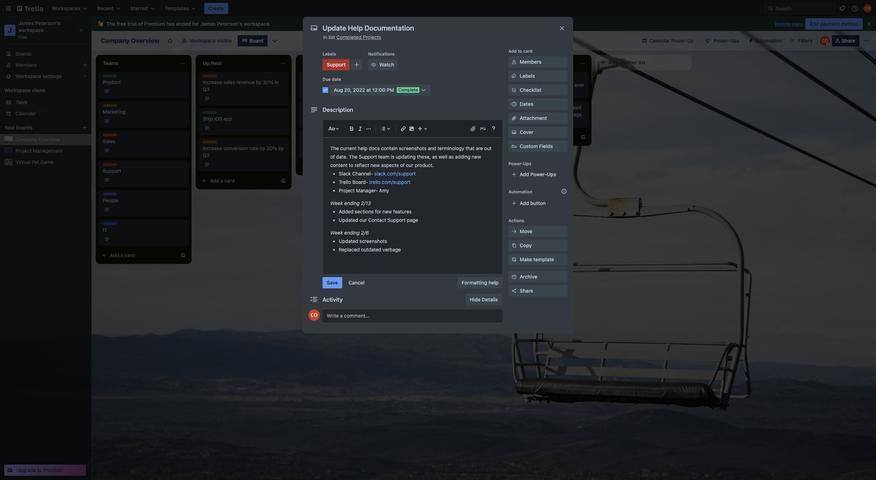 Task type: vqa. For each thing, say whether or not it's contained in the screenshot.
Back to home IMAGE
no



Task type: describe. For each thing, give the bounding box(es) containing it.
product for ship ios app
[[203, 111, 219, 117]]

adding
[[455, 154, 471, 160]]

list inside button
[[639, 60, 646, 66]]

your boards with 3 items element
[[4, 124, 71, 132]]

payment
[[820, 21, 840, 27]]

updated inside week ending 2/13 added sections for new features updated our contact support page
[[339, 217, 358, 223]]

search image
[[768, 6, 773, 11]]

more formatting image
[[365, 125, 373, 133]]

redesign
[[423, 79, 444, 85]]

card up custom
[[525, 134, 535, 140]]

text styles image
[[328, 125, 336, 133]]

0 vertical spatial workspace
[[244, 21, 269, 27]]

cover link
[[509, 127, 568, 138]]

week ending 2/13 added sections for new features updated our contact support page
[[330, 200, 418, 223]]

2 vertical spatial christina overa (christinaovera) image
[[309, 310, 320, 321]]

add a card button for sales
[[99, 250, 178, 261]]

company inside text field
[[101, 37, 130, 44]]

color: yellow, title: "marketing" element for increase conversion rate by 20% by q3
[[203, 141, 223, 146]]

Write a comment text field
[[323, 310, 503, 323]]

1 horizontal spatial members
[[520, 59, 542, 65]]

workspace navigation collapse icon image
[[77, 25, 87, 35]]

completed projects link
[[337, 34, 381, 40]]

2022 for oct 18, 2022
[[327, 89, 337, 94]]

automation button
[[746, 35, 786, 46]]

1 horizontal spatial christina overa (christinaovera) image
[[820, 36, 830, 46]]

for inside bravo to lauren for taking the lead and finishing the new landing page design!
[[540, 105, 546, 111]]

filters
[[798, 38, 813, 44]]

add another list
[[609, 60, 646, 66]]

our inside the current help docs contain screenshots and terminology that are out of date. the support team is updating these, as well as adding new content to reflect new aspects of our product. slack channel- slack.com/support trello board- trello.com/support project manager- amy
[[406, 162, 414, 168]]

1 as from the left
[[432, 154, 437, 160]]

Main content area, start typing to enter text. text field
[[330, 144, 495, 267]]

sm image for labels
[[511, 73, 518, 80]]

customize views image
[[271, 37, 278, 44]]

by for 30%
[[256, 79, 262, 85]]

automation inside button
[[755, 38, 782, 44]]

contain
[[381, 145, 398, 151]]

that
[[466, 145, 475, 151]]

1 vertical spatial share button
[[509, 286, 568, 297]]

product ship ios app
[[203, 111, 232, 122]]

0 horizontal spatial members link
[[0, 60, 92, 71]]

share for top share "button"
[[842, 38, 856, 44]]

20, for mar 20, 2022
[[420, 89, 427, 94]]

Nov 24, 2022 checkbox
[[303, 147, 340, 155]]

in inside sales increase sales revenue by 30% in q3
[[275, 79, 279, 85]]

company overview inside text field
[[101, 37, 160, 44]]

workspace inside the james peterson's workspace free
[[18, 27, 44, 33]]

ios
[[214, 116, 222, 122]]

formatting
[[462, 280, 487, 286]]

a for sales
[[121, 253, 123, 259]]

sales increase sales revenue by 30% in q3
[[203, 75, 279, 92]]

product product
[[103, 75, 121, 85]]

cancel
[[349, 280, 365, 286]]

cancel button
[[344, 277, 369, 289]]

add a card button for analytics data
[[299, 161, 378, 173]]

q3 for increase conversion rate by 20% by q3
[[203, 153, 210, 159]]

updating
[[396, 154, 416, 160]]

add another list button
[[596, 55, 692, 70]]

1 horizontal spatial color: red, title: "support" element
[[323, 59, 350, 70]]

power-ups inside 'button'
[[714, 38, 740, 44]]

0 horizontal spatial power-ups
[[509, 161, 532, 167]]

0 horizontal spatial labels
[[323, 51, 336, 57]]

upgrade to premium
[[16, 468, 63, 474]]

it develop engineering blog
[[303, 75, 361, 85]]

attachment
[[520, 115, 547, 121]]

sm image for copy
[[511, 242, 518, 249]]

virtual pet game link
[[15, 159, 87, 166]]

Search field
[[773, 3, 835, 14]]

color: blue, title: "it" element for develop
[[303, 75, 317, 80]]

bold ⌘b image
[[348, 125, 356, 133]]

0 horizontal spatial overview
[[38, 137, 60, 143]]

card down 'nov 24, 2022'
[[325, 164, 335, 170]]

0 vertical spatial in
[[323, 34, 327, 40]]

Aug 20, 2022 checkbox
[[403, 147, 440, 155]]

filters button
[[788, 35, 815, 46]]

👋
[[97, 21, 104, 27]]

week for updated
[[330, 230, 343, 236]]

0 notifications image
[[838, 4, 847, 13]]

add a card button up custom fields
[[499, 132, 578, 143]]

update
[[403, 138, 420, 144]]

make
[[520, 257, 532, 263]]

new inside week ending 2/13 added sections for new features updated our contact support page
[[383, 209, 392, 215]]

workspace visible
[[190, 38, 232, 44]]

q3 for increase sales revenue by 30% in q3
[[203, 86, 210, 92]]

custom fields button
[[509, 143, 568, 150]]

finishing
[[513, 112, 532, 118]]

👋 the free trial of premium has ended for james peterson's workspace .
[[97, 21, 271, 27]]

2022 for aug 20, 2022 at 12:00 pm
[[353, 87, 365, 93]]

features
[[393, 209, 412, 215]]

support up color: purple, title: "people" element
[[103, 168, 121, 174]]

sales link
[[103, 138, 185, 145]]

by right 20%
[[279, 145, 284, 151]]

support up date
[[327, 62, 346, 68]]

marketing for analytics
[[303, 134, 323, 139]]

new down team
[[371, 162, 380, 168]]

create from template… image for data
[[380, 164, 386, 170]]

24,
[[320, 148, 327, 153]]

0 horizontal spatial company
[[15, 137, 37, 143]]

christina overa (christinaovera) image inside primary element
[[864, 4, 872, 13]]

marketing inside product marketing brand guidelines
[[318, 104, 339, 110]]

increase sales revenue by 30% in q3 link
[[203, 79, 285, 93]]

card down these,
[[425, 164, 435, 170]]

product marketing brand guidelines
[[303, 104, 342, 115]]

primary element
[[0, 0, 876, 17]]

color: yellow, title: "marketing" element up oct 17, 2022
[[318, 104, 339, 110]]

formatting help link
[[458, 277, 503, 289]]

20, for aug 20, 2022 at 12:00 pm
[[344, 87, 352, 93]]

a for analytics data
[[321, 164, 323, 170]]

power- inside "link"
[[671, 38, 687, 44]]

table
[[15, 99, 28, 105]]

date
[[332, 77, 341, 82]]

views
[[32, 87, 45, 93]]

view markdown image
[[480, 125, 487, 132]]

color: purple, title: "people" element
[[103, 193, 117, 198]]

website redesign
[[403, 79, 444, 85]]

ups inside add power-ups link
[[547, 172, 556, 178]]

bravo to lauren for taking the lead and finishing the new landing page design! link
[[503, 104, 585, 125]]

mar for mar 20, 2022
[[411, 89, 419, 94]]

18,
[[320, 89, 326, 94]]

0 horizontal spatial of
[[138, 21, 143, 27]]

brand
[[303, 109, 316, 115]]

color: red, title: "support" element for update
[[403, 134, 419, 139]]

people link
[[103, 197, 185, 204]]

calendar link
[[15, 110, 87, 117]]

1 vertical spatial the
[[330, 145, 339, 151]]

oct 17, 2022
[[311, 118, 336, 124]]

virtual
[[15, 159, 30, 165]]

out
[[484, 145, 492, 151]]

1 horizontal spatial members link
[[509, 56, 568, 68]]

board
[[250, 38, 263, 44]]

add a card up custom
[[510, 134, 535, 140]]

color: blue, title: "it" element for it
[[103, 223, 117, 228]]

Oct 17, 2022 checkbox
[[303, 117, 339, 125]]

the current help docs contain screenshots and terminology that are out of date. the support team is updating these, as well as adding new content to reflect new aspects of our product. slack channel- slack.com/support trello board- trello.com/support project manager- amy
[[330, 145, 493, 194]]

1 vertical spatial of
[[330, 154, 335, 160]]

link image
[[399, 125, 408, 133]]

analytics data link
[[303, 138, 385, 145]]

notifications
[[368, 51, 395, 57]]

for inside bravo to tom for answering the most customer support emails ever received in one day!
[[534, 75, 541, 81]]

plans
[[792, 21, 803, 27]]

aug for aug 20, 2022 at 12:00 pm
[[334, 87, 343, 93]]

workspace visible button
[[177, 35, 236, 46]]

italic ⌘i image
[[356, 125, 365, 133]]

replaced
[[339, 247, 360, 253]]

people inside the people people
[[103, 193, 117, 198]]

watch
[[380, 62, 394, 68]]

sm image for watch
[[370, 61, 377, 68]]

sales for increase
[[203, 75, 214, 80]]

share for bottom share "button"
[[520, 288, 533, 294]]

sales
[[223, 79, 235, 85]]

add a card for analytics data
[[310, 164, 335, 170]]

marketing for increase
[[203, 141, 223, 146]]

slack.com/support link
[[374, 171, 416, 177]]

increase for increase sales revenue by 30% in q3
[[203, 79, 222, 85]]

and inside the current help docs contain screenshots and terminology that are out of date. the support team is updating these, as well as adding new content to reflect new aspects of our product. slack channel- slack.com/support trello board- trello.com/support project manager- amy
[[428, 145, 436, 151]]

brand guidelines link
[[303, 108, 385, 116]]

website
[[403, 79, 421, 85]]

oct 18, 2022
[[311, 89, 337, 94]]

screenshots inside the current help docs contain screenshots and terminology that are out of date. the support team is updating these, as well as adding new content to reflect new aspects of our product. slack channel- slack.com/support trello board- trello.com/support project manager- amy
[[399, 145, 427, 151]]

increase for increase conversion rate by 20% by q3
[[203, 145, 222, 151]]

wave image
[[97, 21, 104, 27]]

add button button
[[509, 198, 568, 209]]

sm image for checklist
[[511, 87, 518, 94]]

save button
[[323, 277, 342, 289]]

app
[[224, 116, 232, 122]]

add power-ups link
[[509, 169, 568, 180]]

2/13
[[361, 200, 371, 206]]

are
[[476, 145, 483, 151]]

custom
[[520, 143, 538, 149]]

for right ended
[[192, 21, 199, 27]]

0 vertical spatial premium
[[144, 21, 165, 27]]

page for support
[[407, 217, 418, 223]]

data
[[325, 138, 336, 144]]

0 horizontal spatial company overview
[[15, 137, 60, 143]]

0 vertical spatial list
[[329, 34, 335, 40]]

week for added
[[330, 200, 343, 206]]

color: yellow, title: "marketing" element for marketing
[[103, 104, 123, 110]]

mar 23, 2022
[[411, 118, 438, 124]]

has
[[166, 21, 175, 27]]

2 vertical spatial of
[[400, 162, 405, 168]]

12:00
[[372, 87, 385, 93]]

calendar for calendar power-up
[[650, 38, 670, 44]]

2022 for aug 20, 2022
[[428, 148, 438, 153]]

2/6
[[361, 230, 369, 236]]

completed
[[337, 34, 362, 40]]

0 horizontal spatial the
[[106, 21, 115, 27]]

j
[[8, 26, 12, 34]]

power- inside 'button'
[[714, 38, 731, 44]]

new inside bravo to lauren for taking the lead and finishing the new landing page design!
[[542, 112, 551, 118]]

it it
[[103, 223, 107, 233]]

card down it link
[[125, 253, 135, 259]]

marketing for marketing
[[103, 104, 123, 110]]

1 vertical spatial ups
[[523, 161, 532, 167]]

Mark due date as complete checkbox
[[323, 87, 328, 93]]

updated inside week ending 2/6 updated screenshots replaced outdated verbage
[[339, 238, 358, 244]]

open help dialog image
[[490, 125, 498, 133]]

copy link
[[509, 240, 568, 251]]

by for 20%
[[260, 145, 265, 151]]

calendar power-up link
[[638, 35, 698, 46]]

checklist link
[[509, 85, 568, 96]]

board-
[[352, 179, 368, 185]]

1 vertical spatial automation
[[509, 189, 533, 195]]

added
[[339, 209, 354, 215]]

custom fields
[[520, 143, 553, 149]]

pet
[[32, 159, 39, 165]]

add power-ups
[[520, 172, 556, 178]]

your
[[4, 125, 15, 131]]

color: orange, title: "sales" element for increase
[[203, 75, 217, 80]]



Task type: locate. For each thing, give the bounding box(es) containing it.
our down 'updating'
[[406, 162, 414, 168]]

1 vertical spatial power-ups
[[509, 161, 532, 167]]

open information menu image
[[852, 5, 859, 12]]

screenshots inside week ending 2/6 updated screenshots replaced outdated verbage
[[360, 238, 387, 244]]

None text field
[[319, 22, 552, 35]]

button
[[530, 200, 546, 206]]

up
[[687, 38, 694, 44]]

0 vertical spatial of
[[138, 21, 143, 27]]

new up 'contact'
[[383, 209, 392, 215]]

1 horizontal spatial share button
[[832, 35, 860, 46]]

2 people from the top
[[103, 198, 118, 204]]

lists image
[[379, 125, 387, 133]]

sm image down design! at top right
[[511, 129, 518, 136]]

week ending 2/6 updated screenshots replaced outdated verbage
[[330, 230, 401, 253]]

1 horizontal spatial our
[[406, 162, 414, 168]]

workspace inside button
[[190, 38, 216, 44]]

2 horizontal spatial create from template… image
[[380, 164, 386, 170]]

it for develop
[[303, 75, 307, 80]]

bravo for customer
[[503, 75, 516, 81]]

j link
[[4, 25, 15, 36]]

support down 'image'
[[403, 134, 419, 139]]

product.
[[415, 162, 434, 168]]

the inside bravo to tom for answering the most customer support emails ever received in one day!
[[566, 75, 574, 81]]

color: green, title: "product" element up marketing marketing
[[103, 75, 119, 80]]

help up details
[[489, 280, 499, 286]]

members
[[520, 59, 542, 65], [15, 62, 37, 68]]

color: yellow, title: "marketing" element down 'product product'
[[103, 104, 123, 110]]

copy
[[520, 243, 532, 249]]

support up day!
[[539, 82, 557, 88]]

2 as from the left
[[449, 154, 454, 160]]

sm image inside cover link
[[511, 129, 518, 136]]

marketing up sales sales
[[103, 109, 126, 115]]

company overview down trial
[[101, 37, 160, 44]]

the up "emails"
[[566, 75, 574, 81]]

pm
[[387, 87, 394, 93]]

product for product
[[103, 75, 119, 80]]

sm image inside copy link
[[511, 242, 518, 249]]

0 horizontal spatial screenshots
[[360, 238, 387, 244]]

company down boards
[[15, 137, 37, 143]]

peterson's up boards link
[[35, 20, 61, 26]]

support inside support update help documentation
[[403, 134, 419, 139]]

sm image left 'watch'
[[370, 61, 377, 68]]

in right 30%
[[275, 79, 279, 85]]

sales inside sales increase sales revenue by 30% in q3
[[203, 75, 214, 80]]

bravo for and
[[503, 105, 516, 111]]

ups up add power-ups at the top
[[523, 161, 532, 167]]

color: yellow, title: "marketing" element up nov
[[303, 134, 323, 139]]

mar inside option
[[411, 89, 419, 94]]

for right tom
[[534, 75, 541, 81]]

help
[[358, 145, 368, 151], [489, 280, 499, 286]]

overview down trial
[[131, 37, 160, 44]]

2022 inside option
[[428, 89, 438, 94]]

Oct 18, 2022 checkbox
[[303, 87, 339, 96]]

color: green, title: "product" element for product
[[103, 75, 119, 80]]

0 horizontal spatial workspace
[[18, 27, 44, 33]]

0 horizontal spatial our
[[360, 217, 367, 223]]

bravo
[[503, 75, 516, 81], [503, 105, 516, 111]]

0 horizontal spatial create from template… image
[[180, 253, 186, 259]]

members down 'add to card'
[[520, 59, 542, 65]]

hide details
[[470, 297, 498, 303]]

week inside week ending 2/13 added sections for new features updated our contact support page
[[330, 200, 343, 206]]

overview
[[131, 37, 160, 44], [38, 137, 60, 143]]

share
[[842, 38, 856, 44], [520, 288, 533, 294]]

the for taking
[[563, 105, 570, 111]]

2022 right 23,
[[428, 118, 438, 124]]

0 horizontal spatial peterson's
[[35, 20, 61, 26]]

calendar inside "link"
[[650, 38, 670, 44]]

1 vertical spatial premium
[[43, 468, 63, 474]]

1 week from the top
[[330, 200, 343, 206]]

color: red, title: "support" element for support
[[103, 163, 119, 169]]

labels up customer
[[520, 73, 535, 79]]

2 mar from the top
[[411, 118, 419, 124]]

0 horizontal spatial aug
[[334, 87, 343, 93]]

bravo to lauren for taking the lead and finishing the new landing page design!
[[503, 105, 582, 125]]

to up 'finishing'
[[517, 105, 522, 111]]

2 increase from the top
[[203, 145, 222, 151]]

day!
[[539, 89, 548, 95]]

1 vertical spatial color: orange, title: "sales" element
[[103, 134, 117, 139]]

color: orange, title: "sales" element
[[203, 75, 217, 80], [103, 134, 117, 139]]

cover
[[520, 129, 534, 135]]

another
[[619, 60, 637, 66]]

upgrade
[[16, 468, 36, 474]]

0 horizontal spatial list
[[329, 34, 335, 40]]

1 bravo from the top
[[503, 75, 516, 81]]

support down features
[[388, 217, 406, 223]]

guidelines
[[318, 109, 342, 115]]

2022 inside option
[[327, 89, 337, 94]]

it for it
[[103, 223, 107, 228]]

sales inside sales sales
[[103, 134, 114, 139]]

1 horizontal spatial ups
[[547, 172, 556, 178]]

sales down marketing marketing
[[103, 134, 114, 139]]

4 sm image from the top
[[511, 274, 518, 281]]

0 horizontal spatial and
[[428, 145, 436, 151]]

1 increase from the top
[[203, 79, 222, 85]]

our down sections
[[360, 217, 367, 223]]

color: yellow, title: "marketing" element
[[103, 104, 123, 110], [318, 104, 339, 110], [303, 134, 323, 139], [203, 141, 223, 146]]

for inside week ending 2/13 added sections for new features updated our contact support page
[[375, 209, 381, 215]]

increase inside sales increase sales revenue by 30% in q3
[[203, 79, 222, 85]]

add board image
[[82, 125, 87, 131]]

add a card for sales
[[110, 253, 135, 259]]

week inside week ending 2/6 updated screenshots replaced outdated verbage
[[330, 230, 343, 236]]

in
[[323, 34, 327, 40], [275, 79, 279, 85], [524, 89, 528, 95]]

sm image for cover
[[511, 129, 518, 136]]

product inside product marketing brand guidelines
[[303, 104, 319, 110]]

peterson's
[[35, 20, 61, 26], [217, 21, 242, 27]]

oct inside option
[[311, 89, 319, 94]]

color: orange, title: "sales" element for sales
[[103, 134, 117, 139]]

in inside bravo to tom for answering the most customer support emails ever received in one day!
[[524, 89, 528, 95]]

1 horizontal spatial james
[[200, 21, 216, 27]]

calendar down 'table'
[[15, 111, 36, 117]]

show menu image
[[863, 37, 870, 44]]

labels link
[[509, 70, 568, 82]]

to inside bravo to tom for answering the most customer support emails ever received in one day!
[[517, 75, 522, 81]]

1 vertical spatial ending
[[344, 230, 360, 236]]

page inside week ending 2/13 added sections for new features updated our contact support page
[[407, 217, 418, 223]]

week
[[330, 200, 343, 206], [330, 230, 343, 236]]

q3 inside marketing increase conversion rate by 20% by q3
[[203, 153, 210, 159]]

bravo inside bravo to lauren for taking the lead and finishing the new landing page design!
[[503, 105, 516, 111]]

sales left sales
[[203, 75, 214, 80]]

sales up the "support support"
[[103, 138, 115, 144]]

2 ending from the top
[[344, 230, 360, 236]]

docs
[[369, 145, 380, 151]]

and inside bravo to lauren for taking the lead and finishing the new landing page design!
[[503, 112, 511, 118]]

calendar up add another list button
[[650, 38, 670, 44]]

Board name text field
[[97, 35, 163, 46]]

your boards
[[4, 125, 33, 131]]

add a card button down well
[[399, 161, 478, 173]]

2 horizontal spatial ups
[[731, 38, 740, 44]]

premium right upgrade
[[43, 468, 63, 474]]

0 vertical spatial mar
[[411, 89, 419, 94]]

2 sm image from the top
[[511, 87, 518, 94]]

create button
[[204, 3, 228, 14]]

2 updated from the top
[[339, 238, 358, 244]]

1 horizontal spatial help
[[489, 280, 499, 286]]

page inside bravo to lauren for taking the lead and finishing the new landing page design!
[[571, 112, 582, 118]]

members link up labels link
[[509, 56, 568, 68]]

add a card down conversion
[[210, 178, 235, 184]]

color: green, title: "product" element left app
[[203, 111, 219, 117]]

1 ending from the top
[[344, 200, 360, 206]]

2022 down blog in the left of the page
[[353, 87, 365, 93]]

is
[[391, 154, 395, 160]]

marketing marketing
[[103, 104, 126, 115]]

sm image
[[370, 61, 377, 68], [511, 73, 518, 80], [511, 228, 518, 235], [511, 242, 518, 249], [511, 256, 518, 263]]

product inside 'product product'
[[103, 75, 119, 80]]

1 horizontal spatial labels
[[520, 73, 535, 79]]

0 vertical spatial overview
[[131, 37, 160, 44]]

0 vertical spatial the
[[566, 75, 574, 81]]

by inside sales increase sales revenue by 30% in q3
[[256, 79, 262, 85]]

create from template… image for conversion
[[280, 178, 286, 184]]

0 vertical spatial screenshots
[[399, 145, 427, 151]]

0 horizontal spatial james
[[18, 20, 34, 26]]

2022 for mar 20, 2022
[[428, 89, 438, 94]]

sm image left archive
[[511, 274, 518, 281]]

q3 inside sales increase sales revenue by 30% in q3
[[203, 86, 210, 92]]

1 horizontal spatial share
[[842, 38, 856, 44]]

card down increase conversion rate by 20% by q3 "link"
[[225, 178, 235, 184]]

conversion
[[223, 145, 248, 151]]

1 horizontal spatial peterson's
[[217, 21, 242, 27]]

1 horizontal spatial aug
[[411, 148, 419, 153]]

0 horizontal spatial calendar
[[15, 111, 36, 117]]

ups inside power-ups 'button'
[[731, 38, 740, 44]]

bravo up most at the top
[[503, 75, 516, 81]]

0 horizontal spatial automation
[[509, 189, 533, 195]]

oct for brand
[[311, 118, 319, 124]]

aug down update
[[411, 148, 419, 153]]

explore
[[775, 21, 791, 27]]

mar down website
[[411, 89, 419, 94]]

0 vertical spatial our
[[406, 162, 414, 168]]

mar inside checkbox
[[411, 118, 419, 124]]

sm image for move
[[511, 228, 518, 235]]

aug inside 'aug 20, 2022' checkbox
[[411, 148, 419, 153]]

people
[[103, 193, 117, 198], [103, 198, 118, 204]]

increase left sales
[[203, 79, 222, 85]]

to for card
[[518, 49, 522, 54]]

power-
[[671, 38, 687, 44], [714, 38, 731, 44], [509, 161, 523, 167], [530, 172, 547, 178]]

oct inside 'option'
[[311, 118, 319, 124]]

color: green, title: "product" element for ship ios app
[[203, 111, 219, 117]]

0 vertical spatial oct
[[311, 89, 319, 94]]

20, inside option
[[420, 89, 427, 94]]

add a card down these,
[[410, 164, 435, 170]]

list right another at top right
[[639, 60, 646, 66]]

marketing left conversion
[[203, 141, 223, 146]]

automation
[[755, 38, 782, 44], [509, 189, 533, 195]]

aug 20, 2022
[[411, 148, 438, 153]]

archive link
[[509, 272, 568, 283]]

0 vertical spatial labels
[[323, 51, 336, 57]]

30%
[[263, 79, 273, 85]]

of left date.
[[330, 154, 335, 160]]

2 vertical spatial the
[[533, 112, 541, 118]]

1 horizontal spatial of
[[330, 154, 335, 160]]

the right 👋
[[106, 21, 115, 27]]

workspace left 'visible'
[[190, 38, 216, 44]]

2022 up text styles image
[[326, 118, 336, 124]]

color: green, title: "product" element up oct 17, 2022 'option'
[[303, 104, 319, 110]]

workspace up board
[[244, 21, 269, 27]]

sm image up most at the top
[[511, 73, 518, 80]]

sm image inside labels link
[[511, 73, 518, 80]]

0 vertical spatial calendar
[[650, 38, 670, 44]]

aug for aug 20, 2022
[[411, 148, 419, 153]]

2 bravo from the top
[[503, 105, 516, 111]]

add button
[[520, 200, 546, 206]]

ending for added
[[344, 200, 360, 206]]

1 vertical spatial aug
[[411, 148, 419, 153]]

1 vertical spatial oct
[[311, 118, 319, 124]]

support inside the current help docs contain screenshots and terminology that are out of date. the support team is updating these, as well as adding new content to reflect new aspects of our product. slack channel- slack.com/support trello board- trello.com/support project manager- amy
[[359, 154, 377, 160]]

0 vertical spatial color: red, title: "support" element
[[323, 59, 350, 70]]

1 horizontal spatial color: green, title: "product" element
[[203, 111, 219, 117]]

oct for engineering
[[311, 89, 319, 94]]

1 vertical spatial q3
[[203, 153, 210, 159]]

slack.com/support
[[374, 171, 416, 177]]

to for lauren
[[517, 105, 522, 111]]

mark due date as complete image
[[323, 87, 328, 93]]

marketing inside marketing analytics data
[[303, 134, 323, 139]]

create from template… image
[[580, 135, 586, 140]]

0 horizontal spatial share
[[520, 288, 533, 294]]

workspace for workspace visible
[[190, 38, 216, 44]]

attach and insert link image
[[470, 125, 477, 132]]

as left well
[[432, 154, 437, 160]]

to inside bravo to lauren for taking the lead and finishing the new landing page design!
[[517, 105, 522, 111]]

0 horizontal spatial color: orange, title: "sales" element
[[103, 134, 117, 139]]

aug down engineering
[[334, 87, 343, 93]]

2022 for mar 23, 2022
[[428, 118, 438, 124]]

sm image inside move link
[[511, 228, 518, 235]]

website redesign link
[[403, 79, 485, 86]]

banner
[[92, 17, 876, 31]]

color: orange, title: "sales" element down marketing marketing
[[103, 134, 117, 139]]

color: green, title: "product" element
[[103, 75, 119, 80], [303, 104, 319, 110], [203, 111, 219, 117]]

for left taking
[[540, 105, 546, 111]]

1 oct from the top
[[311, 89, 319, 94]]

dates button
[[509, 99, 568, 110]]

updated down added
[[339, 217, 358, 223]]

ending for updated
[[344, 230, 360, 236]]

screenshots up outdated
[[360, 238, 387, 244]]

card up tom
[[523, 49, 533, 54]]

calendar for calendar
[[15, 111, 36, 117]]

2 oct from the top
[[311, 118, 319, 124]]

complete
[[398, 87, 418, 93]]

2 vertical spatial color: red, title: "support" element
[[103, 163, 119, 169]]

20, down 'website redesign' at top
[[420, 89, 427, 94]]

sm image inside members link
[[511, 58, 518, 66]]

color: yellow, title: "marketing" element for analytics data
[[303, 134, 323, 139]]

oct left 17,
[[311, 118, 319, 124]]

2 week from the top
[[330, 230, 343, 236]]

project down trello
[[339, 188, 355, 194]]

support inside week ending 2/13 added sections for new features updated our contact support page
[[388, 217, 406, 223]]

project inside the current help docs contain screenshots and terminology that are out of date. the support team is updating these, as well as adding new content to reflect new aspects of our product. slack channel- slack.com/support trello board- trello.com/support project manager- amy
[[339, 188, 355, 194]]

add a card button down date.
[[299, 161, 378, 173]]

people up it it
[[103, 198, 118, 204]]

marketing inside marketing marketing
[[103, 104, 123, 110]]

1 vertical spatial page
[[407, 217, 418, 223]]

image image
[[408, 125, 416, 133]]

and
[[503, 112, 511, 118], [428, 145, 436, 151]]

bravo inside bravo to tom for answering the most customer support emails ever received in one day!
[[503, 75, 516, 81]]

marketing down 'product product'
[[103, 104, 123, 110]]

aug 20, 2022 at 12:00 pm
[[334, 87, 394, 93]]

management
[[33, 148, 63, 154]]

2022 for oct 17, 2022
[[326, 118, 336, 124]]

0 vertical spatial workspace
[[190, 38, 216, 44]]

well
[[439, 154, 447, 160]]

Mar 23, 2022 checkbox
[[403, 117, 440, 125]]

our inside week ending 2/13 added sections for new features updated our contact support page
[[360, 217, 367, 223]]

0 horizontal spatial ups
[[523, 161, 532, 167]]

0 vertical spatial automation
[[755, 38, 782, 44]]

2 vertical spatial ups
[[547, 172, 556, 178]]

increase inside marketing increase conversion rate by 20% by q3
[[203, 145, 222, 151]]

watch button
[[368, 59, 398, 70]]

color: blue, title: "it" element down the people people on the top of the page
[[103, 223, 117, 228]]

sm image inside "archive" link
[[511, 274, 518, 281]]

0 vertical spatial project
[[15, 148, 32, 154]]

2 horizontal spatial color: green, title: "product" element
[[303, 104, 319, 110]]

to up labels link
[[518, 49, 522, 54]]

1 vertical spatial screenshots
[[360, 238, 387, 244]]

ending inside week ending 2/13 added sections for new features updated our contact support page
[[344, 200, 360, 206]]

product for brand guidelines
[[303, 104, 319, 110]]

color: blue, title: "it" element
[[303, 75, 317, 80], [103, 223, 117, 228]]

develop engineering blog link
[[303, 79, 385, 86]]

2 horizontal spatial the
[[349, 154, 358, 160]]

increase
[[203, 79, 222, 85], [203, 145, 222, 151]]

1 horizontal spatial overview
[[131, 37, 160, 44]]

1 sm image from the top
[[511, 58, 518, 66]]

0 horizontal spatial color: red, title: "support" element
[[103, 163, 119, 169]]

add a card button for increase conversion rate by 20% by q3
[[199, 175, 278, 187]]

0 vertical spatial color: orange, title: "sales" element
[[203, 75, 217, 80]]

company overview up 'project management'
[[15, 137, 60, 143]]

free
[[18, 35, 27, 40]]

color: red, title: "support" element
[[323, 59, 350, 70], [403, 134, 419, 139], [103, 163, 119, 169]]

1 vertical spatial labels
[[520, 73, 535, 79]]

a for increase conversion rate by 20% by q3
[[221, 178, 223, 184]]

0 horizontal spatial members
[[15, 62, 37, 68]]

it inside it it
[[103, 223, 107, 228]]

description
[[323, 107, 353, 113]]

james peterson's workspace link
[[18, 20, 62, 33]]

0 vertical spatial week
[[330, 200, 343, 206]]

mar
[[411, 89, 419, 94], [411, 118, 419, 124]]

product inside product ship ios app
[[203, 111, 219, 117]]

0 horizontal spatial color: blue, title: "it" element
[[103, 223, 117, 228]]

project management link
[[15, 148, 87, 155]]

Mar 20, 2022 checkbox
[[403, 87, 440, 96]]

1 horizontal spatial as
[[449, 154, 454, 160]]

in list completed projects
[[323, 34, 381, 40]]

page for landing
[[571, 112, 582, 118]]

our
[[406, 162, 414, 168], [360, 217, 367, 223]]

20, for aug 20, 2022
[[420, 148, 427, 153]]

the
[[566, 75, 574, 81], [563, 105, 570, 111], [533, 112, 541, 118]]

add a card down nov 24, 2022 'option'
[[310, 164, 335, 170]]

0 vertical spatial increase
[[203, 79, 222, 85]]

editor toolbar toolbar
[[326, 123, 499, 135]]

automation down explore
[[755, 38, 782, 44]]

updated up replaced
[[339, 238, 358, 244]]

support up reflect
[[359, 154, 377, 160]]

1 vertical spatial help
[[489, 280, 499, 286]]

banner containing 👋
[[92, 17, 876, 31]]

the up landing
[[563, 105, 570, 111]]

create from template… image
[[380, 164, 386, 170], [280, 178, 286, 184], [180, 253, 186, 259]]

20, inside checkbox
[[420, 148, 427, 153]]

james up free
[[18, 20, 34, 26]]

labels inside labels link
[[520, 73, 535, 79]]

marketing inside marketing increase conversion rate by 20% by q3
[[203, 141, 223, 146]]

q3
[[203, 86, 210, 92], [203, 153, 210, 159]]

support support
[[103, 163, 121, 174]]

color: red, title: "support" element down 'image'
[[403, 134, 419, 139]]

peterson's inside the james peterson's workspace free
[[35, 20, 61, 26]]

new down are
[[472, 154, 481, 160]]

1 updated from the top
[[339, 217, 358, 223]]

1 horizontal spatial and
[[503, 112, 511, 118]]

support inside bravo to tom for answering the most customer support emails ever received in one day!
[[539, 82, 557, 88]]

workspace for workspace views
[[4, 87, 30, 93]]

make template link
[[509, 254, 568, 266]]

design!
[[503, 119, 520, 125]]

0 vertical spatial share button
[[832, 35, 860, 46]]

current
[[340, 145, 357, 151]]

0 horizontal spatial color: green, title: "product" element
[[103, 75, 119, 80]]

1 mar from the top
[[411, 89, 419, 94]]

workspace up 'table'
[[4, 87, 30, 93]]

sm image inside make template link
[[511, 256, 518, 263]]

3 sm image from the top
[[511, 129, 518, 136]]

automation up add button
[[509, 189, 533, 195]]

move link
[[509, 226, 568, 237]]

2022 right 24, on the top
[[328, 148, 338, 153]]

star or unstar board image
[[167, 38, 173, 44]]

0 vertical spatial aug
[[334, 87, 343, 93]]

sm image left make
[[511, 256, 518, 263]]

1 horizontal spatial company overview
[[101, 37, 160, 44]]

1 vertical spatial share
[[520, 288, 533, 294]]

0 vertical spatial ups
[[731, 38, 740, 44]]

1 vertical spatial mar
[[411, 118, 419, 124]]

support inside the "support support"
[[103, 163, 119, 169]]

marketing up nov
[[303, 134, 323, 139]]

page
[[571, 112, 582, 118], [407, 217, 418, 223]]

sm image
[[511, 58, 518, 66], [511, 87, 518, 94], [511, 129, 518, 136], [511, 274, 518, 281]]

the down 'current'
[[349, 154, 358, 160]]

the down data
[[330, 145, 339, 151]]

ending inside week ending 2/6 updated screenshots replaced outdated verbage
[[344, 230, 360, 236]]

james inside the james peterson's workspace free
[[18, 20, 34, 26]]

slack
[[339, 171, 351, 177]]

to inside upgrade to premium 'link'
[[37, 468, 42, 474]]

to inside the current help docs contain screenshots and terminology that are out of date. the support team is updating these, as well as adding new content to reflect new aspects of our product. slack channel- slack.com/support trello board- trello.com/support project manager- amy
[[349, 162, 353, 168]]

0 vertical spatial help
[[358, 145, 368, 151]]

1 people from the top
[[103, 193, 117, 198]]

sm image for archive
[[511, 274, 518, 281]]

christina overa (christinaovera) image
[[864, 4, 872, 13], [820, 36, 830, 46], [309, 310, 320, 321]]

premium inside 'link'
[[43, 468, 63, 474]]

reflect
[[355, 162, 369, 168]]

workspace up free
[[18, 27, 44, 33]]

help inside the current help docs contain screenshots and terminology that are out of date. the support team is updating these, as well as adding new content to reflect new aspects of our product. slack channel- slack.com/support trello board- trello.com/support project manager- amy
[[358, 145, 368, 151]]

overview inside text field
[[131, 37, 160, 44]]

2022
[[353, 87, 365, 93], [327, 89, 337, 94], [428, 89, 438, 94], [326, 118, 336, 124], [428, 118, 438, 124], [328, 148, 338, 153], [428, 148, 438, 153]]

week up replaced
[[330, 230, 343, 236]]

1 vertical spatial our
[[360, 217, 367, 223]]

ending left 2/6
[[344, 230, 360, 236]]

to up the slack
[[349, 162, 353, 168]]

1 vertical spatial increase
[[203, 145, 222, 151]]

1 q3 from the top
[[203, 86, 210, 92]]

1 vertical spatial overview
[[38, 137, 60, 143]]

received
[[503, 89, 522, 95]]

bravo up design! at top right
[[503, 105, 516, 111]]

increase left conversion
[[203, 145, 222, 151]]

1 vertical spatial christina overa (christinaovera) image
[[820, 36, 830, 46]]

2 q3 from the top
[[203, 153, 210, 159]]

0 horizontal spatial project
[[15, 148, 32, 154]]

product link
[[103, 79, 185, 86]]

1 horizontal spatial automation
[[755, 38, 782, 44]]

a
[[521, 134, 523, 140], [321, 164, 323, 170], [421, 164, 423, 170], [221, 178, 223, 184], [121, 253, 123, 259]]

0 horizontal spatial share button
[[509, 286, 568, 297]]

company overview
[[101, 37, 160, 44], [15, 137, 60, 143]]

0 vertical spatial power-ups
[[714, 38, 740, 44]]

ending up added
[[344, 200, 360, 206]]

add a card for increase conversion rate by 20% by q3
[[210, 178, 235, 184]]

add to card
[[509, 49, 533, 54]]

customer
[[516, 82, 538, 88]]

add payment method
[[810, 21, 859, 27]]

2 vertical spatial the
[[349, 154, 358, 160]]

1 vertical spatial workspace
[[18, 27, 44, 33]]

0 vertical spatial company overview
[[101, 37, 160, 44]]

peterson's up 'visible'
[[217, 21, 242, 27]]

1 horizontal spatial color: orange, title: "sales" element
[[203, 75, 217, 80]]

the for answering
[[566, 75, 574, 81]]

1 vertical spatial color: red, title: "support" element
[[403, 134, 419, 139]]

as right well
[[449, 154, 454, 160]]

mar for mar 23, 2022
[[411, 118, 419, 124]]

activity
[[323, 297, 343, 303]]

formatting help
[[462, 280, 499, 286]]

1 horizontal spatial screenshots
[[399, 145, 427, 151]]

sm image inside checklist link
[[511, 87, 518, 94]]

workspace
[[244, 21, 269, 27], [18, 27, 44, 33]]

to for premium
[[37, 468, 42, 474]]

it inside it develop engineering blog
[[303, 75, 307, 80]]

sm image for make template
[[511, 256, 518, 263]]

power-ups
[[714, 38, 740, 44], [509, 161, 532, 167]]

0 vertical spatial q3
[[203, 86, 210, 92]]

of right trial
[[138, 21, 143, 27]]

hide
[[470, 297, 481, 303]]

sm image for members
[[511, 58, 518, 66]]

2022 for nov 24, 2022
[[328, 148, 338, 153]]

2 vertical spatial in
[[524, 89, 528, 95]]

2 horizontal spatial in
[[524, 89, 528, 95]]

to for tom
[[517, 75, 522, 81]]

sm image down 'add to card'
[[511, 58, 518, 66]]

for
[[192, 21, 199, 27], [534, 75, 541, 81], [540, 105, 546, 111], [375, 209, 381, 215]]

trial
[[127, 21, 137, 27]]

sales for sales
[[103, 134, 114, 139]]

sm image inside watch button
[[370, 61, 377, 68]]



